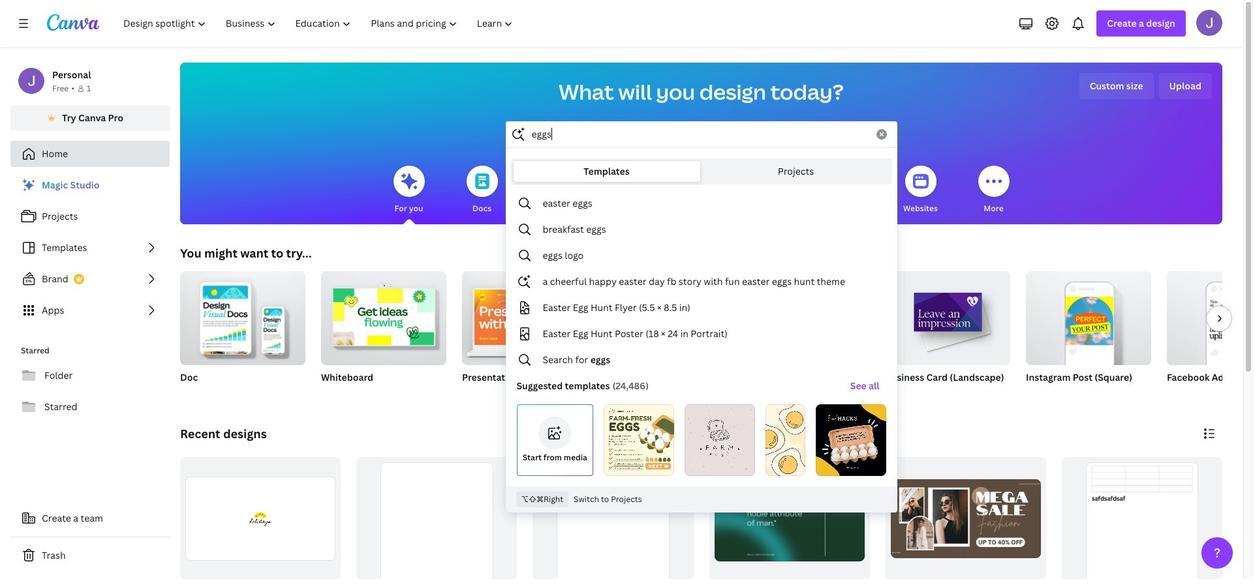 Task type: locate. For each thing, give the bounding box(es) containing it.
list
[[10, 172, 170, 324]]

edit a copy of the yellow illustrated eggs phone wallpaper template image
[[766, 405, 806, 477]]

group
[[180, 266, 306, 401], [180, 266, 306, 366], [321, 266, 447, 401], [321, 266, 447, 366], [885, 266, 1011, 401], [885, 266, 1011, 366], [1027, 266, 1152, 401], [1027, 266, 1152, 366], [462, 272, 588, 401], [462, 272, 588, 366], [603, 272, 729, 401], [744, 272, 870, 401], [1168, 272, 1254, 401], [1168, 272, 1254, 366], [180, 458, 341, 580], [357, 458, 517, 580], [886, 458, 1047, 580], [1062, 458, 1223, 580]]

None search field
[[506, 121, 898, 513]]

list box
[[506, 191, 897, 482]]



Task type: vqa. For each thing, say whether or not it's contained in the screenshot.
you in the button
no



Task type: describe. For each thing, give the bounding box(es) containing it.
Search search field
[[532, 122, 869, 147]]

edit a copy of the green and orange minimalist illustrated farm fresh eggs linkedin post template image
[[604, 405, 675, 477]]

edit a copy of the farm eggs modern graphic beige logo template image
[[685, 405, 756, 477]]

top level navigation element
[[115, 10, 525, 37]]

jacob simon image
[[1197, 10, 1223, 36]]

edit a copy of the black orange food hacks food instagram post template image
[[816, 405, 886, 477]]



